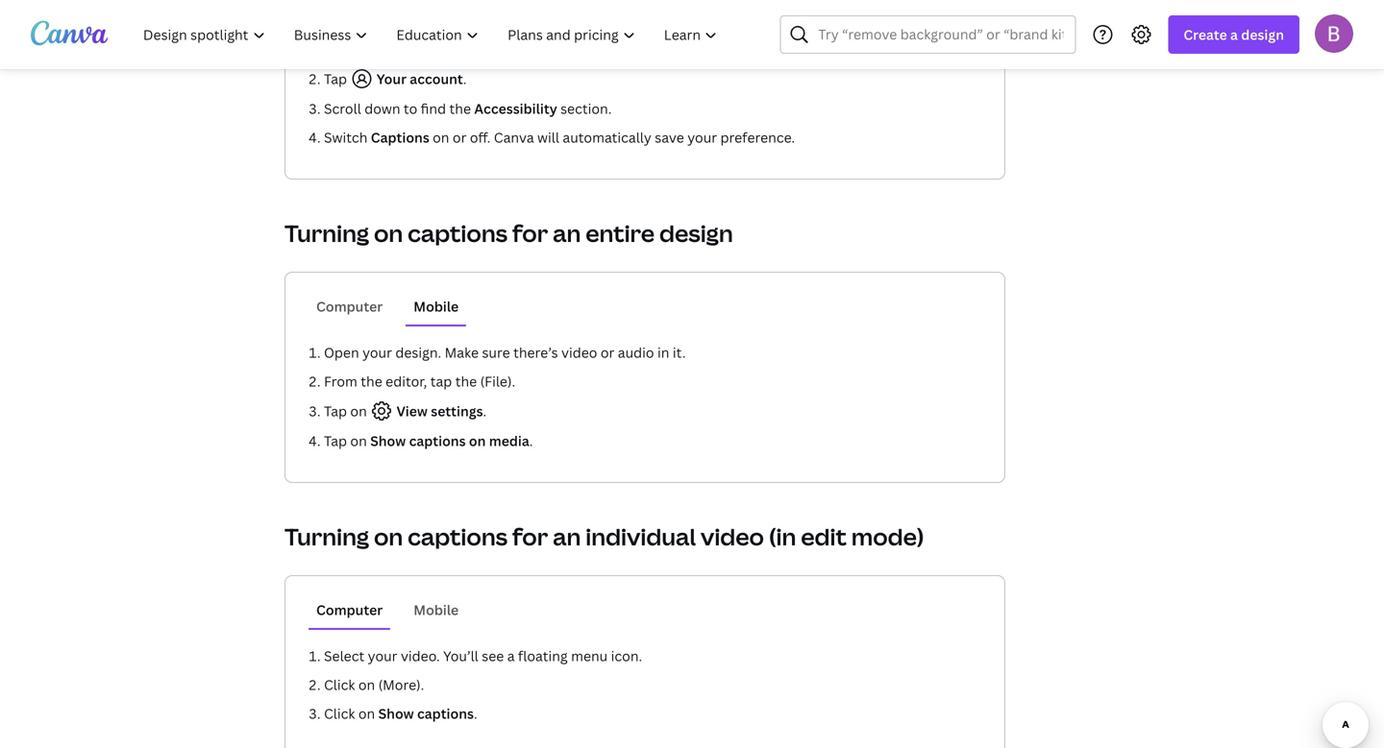 Task type: locate. For each thing, give the bounding box(es) containing it.
0 vertical spatial design
[[1241, 25, 1284, 44]]

1 vertical spatial computer
[[316, 601, 383, 619]]

tap
[[430, 372, 452, 391]]

an for entire
[[553, 218, 581, 249]]

on for click on (more).
[[358, 676, 375, 694]]

sure
[[482, 344, 510, 362]]

mobile button up video.
[[406, 592, 466, 629]]

1 for from the top
[[512, 218, 548, 249]]

mobile up video.
[[414, 601, 459, 619]]

computer for open
[[316, 297, 383, 316]]

computer up open
[[316, 297, 383, 316]]

0 vertical spatial computer button
[[309, 288, 391, 325]]

show
[[370, 432, 406, 450], [378, 705, 414, 723]]

click
[[324, 676, 355, 694], [324, 705, 355, 723]]

1 turning from the top
[[285, 218, 369, 249]]

video
[[561, 344, 597, 362], [701, 521, 764, 553]]

. down select your video. you'll see a floating menu icon.
[[474, 705, 477, 723]]

0 vertical spatial a
[[1230, 25, 1238, 44]]

switch captions on or off. canva will automatically save your preference.
[[324, 128, 795, 147]]

click down select
[[324, 676, 355, 694]]

0 vertical spatial click
[[324, 676, 355, 694]]

your for select your video. you'll see a floating menu icon.
[[368, 647, 397, 666]]

on
[[433, 128, 449, 147], [374, 218, 403, 249], [350, 402, 367, 421], [350, 432, 367, 450], [469, 432, 486, 450], [374, 521, 403, 553], [358, 676, 375, 694], [358, 705, 375, 723]]

switch
[[324, 128, 368, 147]]

computer button up select
[[309, 592, 391, 629]]

off.
[[470, 128, 491, 147]]

a right create
[[1230, 25, 1238, 44]]

canva
[[494, 128, 534, 147]]

computer up select
[[316, 601, 383, 619]]

turning on captions for an individual video (in edit mode)
[[285, 521, 924, 553]]

1 vertical spatial or
[[601, 344, 615, 362]]

an
[[553, 218, 581, 249], [553, 521, 581, 553]]

mobile for 1st mobile button
[[414, 297, 459, 316]]

mobile button up "design."
[[406, 288, 466, 325]]

2 vertical spatial tap
[[324, 432, 347, 450]]

design right create
[[1241, 25, 1284, 44]]

tap
[[324, 70, 350, 88], [324, 402, 347, 421], [324, 432, 347, 450]]

1 vertical spatial a
[[507, 647, 515, 666]]

0 vertical spatial video
[[561, 344, 597, 362]]

.
[[463, 70, 467, 88], [483, 402, 487, 421], [529, 432, 533, 450], [474, 705, 477, 723]]

the
[[449, 99, 471, 118], [361, 372, 382, 391], [455, 372, 477, 391]]

1 vertical spatial your
[[362, 344, 392, 362]]

computer
[[316, 297, 383, 316], [316, 601, 383, 619]]

video right there's
[[561, 344, 597, 362]]

find
[[421, 99, 446, 118]]

turning for turning on captions for an entire design
[[285, 218, 369, 249]]

2 for from the top
[[512, 521, 548, 553]]

0 vertical spatial an
[[553, 218, 581, 249]]

0 vertical spatial for
[[512, 218, 548, 249]]

or
[[453, 128, 467, 147], [601, 344, 615, 362]]

0 horizontal spatial video
[[561, 344, 597, 362]]

bob builder image
[[1315, 14, 1353, 53]]

show down the view
[[370, 432, 406, 450]]

top level navigation element
[[131, 15, 734, 54]]

tap up scroll
[[324, 70, 350, 88]]

for
[[512, 218, 548, 249], [512, 521, 548, 553]]

1 mobile from the top
[[414, 297, 459, 316]]

2 computer button from the top
[[309, 592, 391, 629]]

1 vertical spatial show
[[378, 705, 414, 723]]

3 tap from the top
[[324, 432, 347, 450]]

your up click on (more).
[[368, 647, 397, 666]]

design inside dropdown button
[[1241, 25, 1284, 44]]

2 click from the top
[[324, 705, 355, 723]]

1 vertical spatial computer button
[[309, 592, 391, 629]]

tap on
[[324, 402, 370, 421]]

design
[[1241, 25, 1284, 44], [659, 218, 733, 249]]

select
[[324, 647, 365, 666]]

tap down from
[[324, 402, 347, 421]]

icon.
[[611, 647, 642, 666]]

1 vertical spatial design
[[659, 218, 733, 249]]

0 vertical spatial mobile button
[[406, 288, 466, 325]]

0 horizontal spatial a
[[507, 647, 515, 666]]

tap down tap on
[[324, 432, 347, 450]]

a
[[1230, 25, 1238, 44], [507, 647, 515, 666]]

to
[[404, 99, 417, 118]]

0 horizontal spatial or
[[453, 128, 467, 147]]

the right find
[[449, 99, 471, 118]]

1 vertical spatial for
[[512, 521, 548, 553]]

your
[[687, 128, 717, 147], [362, 344, 392, 362], [368, 647, 397, 666]]

1 horizontal spatial design
[[1241, 25, 1284, 44]]

computer button up open
[[309, 288, 391, 325]]

0 vertical spatial tap
[[324, 70, 350, 88]]

1 vertical spatial tap
[[324, 402, 347, 421]]

design right entire
[[659, 218, 733, 249]]

your right save at the left of page
[[687, 128, 717, 147]]

the for to
[[449, 99, 471, 118]]

click for click on show captions .
[[324, 705, 355, 723]]

captions
[[408, 218, 508, 249], [409, 432, 466, 450], [408, 521, 508, 553], [417, 705, 474, 723]]

editor,
[[386, 372, 427, 391]]

1 vertical spatial click
[[324, 705, 355, 723]]

2 turning from the top
[[285, 521, 369, 553]]

the right tap
[[455, 372, 477, 391]]

1 vertical spatial turning
[[285, 521, 369, 553]]

mobile
[[414, 297, 459, 316], [414, 601, 459, 619]]

an left entire
[[553, 218, 581, 249]]

preference.
[[720, 128, 795, 147]]

create a design button
[[1168, 15, 1300, 54]]

mobile up "design."
[[414, 297, 459, 316]]

0 vertical spatial mobile
[[414, 297, 459, 316]]

your account
[[373, 70, 463, 88]]

1 mobile button from the top
[[406, 288, 466, 325]]

1 click from the top
[[324, 676, 355, 694]]

turning for turning on captions for an individual video (in edit mode)
[[285, 521, 369, 553]]

1 an from the top
[[553, 218, 581, 249]]

1 vertical spatial video
[[701, 521, 764, 553]]

mobile button
[[406, 288, 466, 325], [406, 592, 466, 629]]

show down (more).
[[378, 705, 414, 723]]

1 computer button from the top
[[309, 288, 391, 325]]

from the editor, tap the (file).
[[324, 372, 515, 391]]

a inside dropdown button
[[1230, 25, 1238, 44]]

2 mobile from the top
[[414, 601, 459, 619]]

computer button
[[309, 288, 391, 325], [309, 592, 391, 629]]

2 an from the top
[[553, 521, 581, 553]]

or left off.
[[453, 128, 467, 147]]

accessibility
[[474, 99, 557, 118]]

video left (in
[[701, 521, 764, 553]]

on for turning on captions for an individual video (in edit mode)
[[374, 521, 403, 553]]

0 vertical spatial turning
[[285, 218, 369, 249]]

1 vertical spatial mobile button
[[406, 592, 466, 629]]

2 vertical spatial your
[[368, 647, 397, 666]]

2 computer from the top
[[316, 601, 383, 619]]

open
[[324, 344, 359, 362]]

1 vertical spatial mobile
[[414, 601, 459, 619]]

1 horizontal spatial a
[[1230, 25, 1238, 44]]

2 tap from the top
[[324, 402, 347, 421]]

for for entire
[[512, 218, 548, 249]]

1 vertical spatial an
[[553, 521, 581, 553]]

your for open your design. make sure there's video or audio in it.
[[362, 344, 392, 362]]

click on (more).
[[324, 676, 424, 694]]

or left 'audio'
[[601, 344, 615, 362]]

turning on captions for an entire design
[[285, 218, 733, 249]]

. down there's
[[529, 432, 533, 450]]

a right see
[[507, 647, 515, 666]]

1 computer from the top
[[316, 297, 383, 316]]

section.
[[560, 99, 612, 118]]

scroll
[[324, 99, 361, 118]]

an left individual
[[553, 521, 581, 553]]

1 tap from the top
[[324, 70, 350, 88]]

turning
[[285, 218, 369, 249], [285, 521, 369, 553]]

there's
[[513, 344, 558, 362]]

your right open
[[362, 344, 392, 362]]

0 vertical spatial your
[[687, 128, 717, 147]]

0 vertical spatial computer
[[316, 297, 383, 316]]

. up scroll down to find the accessibility section.
[[463, 70, 467, 88]]

from
[[324, 372, 357, 391]]

1 horizontal spatial video
[[701, 521, 764, 553]]

(more).
[[378, 676, 424, 694]]

mobile for 1st mobile button from the bottom of the page
[[414, 601, 459, 619]]

edit
[[801, 521, 847, 553]]

mode)
[[851, 521, 924, 553]]

0 vertical spatial show
[[370, 432, 406, 450]]

your
[[377, 70, 407, 88]]

click down click on (more).
[[324, 705, 355, 723]]



Task type: vqa. For each thing, say whether or not it's contained in the screenshot.
I to the middle
no



Task type: describe. For each thing, give the bounding box(es) containing it.
audio
[[618, 344, 654, 362]]

(in
[[769, 521, 796, 553]]

open your design. make sure there's video or audio in it.
[[324, 344, 686, 362]]

see
[[482, 647, 504, 666]]

computer button for open
[[309, 288, 391, 325]]

create
[[1184, 25, 1227, 44]]

design.
[[395, 344, 441, 362]]

media
[[489, 432, 529, 450]]

tap for tap on
[[324, 402, 347, 421]]

tap for tap on show captions on media .
[[324, 432, 347, 450]]

an for individual
[[553, 521, 581, 553]]

on for tap on show captions on media .
[[350, 432, 367, 450]]

account
[[410, 70, 463, 88]]

scroll down to find the accessibility section.
[[324, 99, 612, 118]]

the right from
[[361, 372, 382, 391]]

entire
[[586, 218, 655, 249]]

0 vertical spatial or
[[453, 128, 467, 147]]

select your video. you'll see a floating menu icon.
[[324, 647, 642, 666]]

view settings
[[393, 402, 483, 421]]

on for tap on
[[350, 402, 367, 421]]

create a design
[[1184, 25, 1284, 44]]

down
[[364, 99, 400, 118]]

on for turning on captions for an entire design
[[374, 218, 403, 249]]

. down (file).
[[483, 402, 487, 421]]

on for click on show captions .
[[358, 705, 375, 723]]

settings
[[431, 402, 483, 421]]

video for there's
[[561, 344, 597, 362]]

for for individual
[[512, 521, 548, 553]]

tap for tap
[[324, 70, 350, 88]]

click for click on (more).
[[324, 676, 355, 694]]

Try "remove background" or "brand kit" search field
[[818, 16, 1063, 53]]

show for click on
[[378, 705, 414, 723]]

save
[[655, 128, 684, 147]]

it.
[[673, 344, 686, 362]]

2 mobile button from the top
[[406, 592, 466, 629]]

computer for select
[[316, 601, 383, 619]]

the for editor,
[[455, 372, 477, 391]]

menu
[[571, 647, 608, 666]]

automatically
[[563, 128, 652, 147]]

tap on show captions on media .
[[324, 432, 533, 450]]

video.
[[401, 647, 440, 666]]

(file).
[[480, 372, 515, 391]]

0 horizontal spatial design
[[659, 218, 733, 249]]

in
[[657, 344, 669, 362]]

click on show captions .
[[324, 705, 477, 723]]

will
[[537, 128, 559, 147]]

show for tap on
[[370, 432, 406, 450]]

video for individual
[[701, 521, 764, 553]]

view
[[397, 402, 428, 421]]

make
[[445, 344, 479, 362]]

captions
[[371, 128, 429, 147]]

you'll
[[443, 647, 478, 666]]

1 horizontal spatial or
[[601, 344, 615, 362]]

computer button for select
[[309, 592, 391, 629]]

floating
[[518, 647, 568, 666]]

individual
[[586, 521, 696, 553]]



